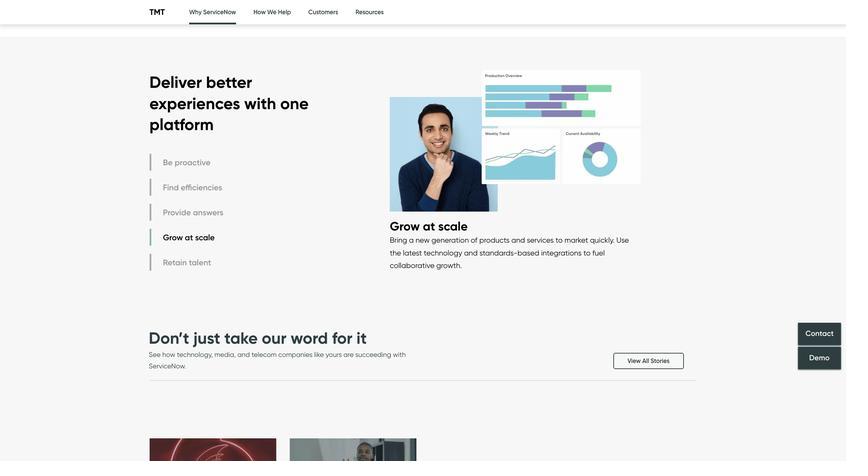 Task type: vqa. For each thing, say whether or not it's contained in the screenshot.
yours
yes



Task type: describe. For each thing, give the bounding box(es) containing it.
be proactive link
[[150, 154, 225, 171]]

grow for grow at scale bring a new generation of products and services to market quickly. use the latest technology and standards-based integrations to fuel collaborative growth.
[[390, 219, 420, 234]]

at for grow at scale bring a new generation of products and services to market quickly. use the latest technology and standards-based integrations to fuel collaborative growth.
[[423, 219, 436, 234]]

word
[[291, 328, 328, 348]]

view all stories
[[628, 357, 670, 365]]

proactive
[[175, 158, 211, 167]]

provide answers link
[[150, 204, 225, 221]]

grow for grow at scale
[[163, 233, 183, 242]]

servicenow.
[[149, 362, 186, 370]]

tmt
[[150, 7, 165, 17]]

deliver
[[150, 72, 202, 92]]

at for grow at scale
[[185, 233, 193, 242]]

servicenow
[[203, 8, 236, 16]]

experiences
[[150, 93, 240, 113]]

find
[[163, 183, 179, 192]]

we
[[268, 8, 277, 16]]

0 vertical spatial to
[[556, 236, 563, 245]]

be
[[163, 158, 173, 167]]

with inside don't just take our word for it see how technology, media, and telecom companies like yours are succeeding with servicenow.
[[393, 351, 406, 359]]

with inside deliver better experiences with one platform
[[244, 93, 276, 113]]

bring
[[390, 236, 408, 245]]

deliver better experiences with one platform
[[150, 72, 309, 135]]

the
[[390, 248, 402, 257]]

use
[[617, 236, 630, 245]]

why servicenow
[[189, 8, 236, 16]]

integrations
[[542, 248, 582, 257]]

better
[[206, 72, 252, 92]]

provide answers
[[163, 208, 224, 217]]

why servicenow link
[[189, 0, 236, 26]]

collaborative
[[390, 261, 435, 270]]

contact
[[806, 329, 835, 338]]

vodafone logo image
[[150, 438, 276, 461]]

take
[[225, 328, 258, 348]]

market
[[565, 236, 589, 245]]

fuel
[[593, 248, 605, 257]]

be proactive
[[163, 158, 211, 167]]

just
[[194, 328, 221, 348]]

contact link
[[799, 323, 842, 345]]

generation
[[432, 236, 469, 245]]

one
[[281, 93, 309, 113]]

customers link
[[309, 0, 339, 25]]

provide
[[163, 208, 191, 217]]

technology,
[[177, 351, 213, 359]]

services
[[527, 236, 554, 245]]

answers
[[193, 208, 224, 217]]

for
[[332, 328, 353, 348]]

grow at scale link
[[150, 229, 225, 246]]

dxc technology logo image
[[290, 438, 417, 461]]

how we help
[[254, 8, 291, 16]]

how
[[162, 351, 175, 359]]

all
[[643, 357, 650, 365]]

0 vertical spatial and
[[512, 236, 526, 245]]

technology
[[424, 248, 463, 257]]

scale for grow at scale
[[195, 233, 215, 242]]

yours
[[326, 351, 342, 359]]



Task type: locate. For each thing, give the bounding box(es) containing it.
a
[[409, 236, 414, 245]]

0 horizontal spatial and
[[238, 351, 250, 359]]

resources
[[356, 8, 384, 16]]

grow inside grow at scale bring a new generation of products and services to market quickly. use the latest technology and standards-based integrations to fuel collaborative growth.
[[390, 219, 420, 234]]

quickly.
[[591, 236, 615, 245]]

scale for grow at scale bring a new generation of products and services to market quickly. use the latest technology and standards-based integrations to fuel collaborative growth.
[[439, 219, 468, 234]]

1 vertical spatial with
[[393, 351, 406, 359]]

customers
[[309, 8, 339, 16]]

view all stories link
[[614, 353, 685, 369]]

companies
[[279, 351, 313, 359]]

with
[[244, 93, 276, 113], [393, 351, 406, 359]]

and up based
[[512, 236, 526, 245]]

new
[[416, 236, 430, 245]]

grow at scale
[[163, 233, 215, 242]]

1 vertical spatial and
[[465, 248, 478, 257]]

grow
[[390, 219, 420, 234], [163, 233, 183, 242]]

why
[[189, 8, 202, 16]]

help
[[278, 8, 291, 16]]

retain
[[163, 258, 187, 267]]

1 horizontal spatial at
[[423, 219, 436, 234]]

0 horizontal spatial grow
[[163, 233, 183, 242]]

0 vertical spatial with
[[244, 93, 276, 113]]

how we help link
[[254, 0, 291, 25]]

talent
[[189, 258, 211, 267]]

1 horizontal spatial grow
[[390, 219, 420, 234]]

grow up bring
[[390, 219, 420, 234]]

our
[[262, 328, 287, 348]]

products
[[480, 236, 510, 245]]

growth.
[[437, 261, 462, 270]]

view
[[628, 357, 641, 365]]

and
[[512, 236, 526, 245], [465, 248, 478, 257], [238, 351, 250, 359]]

scale down the answers
[[195, 233, 215, 242]]

find efficiencies link
[[150, 179, 225, 196]]

succeeding
[[356, 351, 392, 359]]

media,
[[215, 351, 236, 359]]

demo
[[810, 353, 831, 363]]

it
[[357, 328, 367, 348]]

see
[[149, 351, 161, 359]]

like
[[315, 351, 324, 359]]

don't just take our word for it see how technology, media, and telecom companies like yours are succeeding with servicenow.
[[149, 328, 406, 370]]

scale inside grow at scale bring a new generation of products and services to market quickly. use the latest technology and standards-based integrations to fuel collaborative growth.
[[439, 219, 468, 234]]

0 horizontal spatial with
[[244, 93, 276, 113]]

at
[[423, 219, 436, 234], [185, 233, 193, 242]]

demo link
[[799, 347, 842, 369]]

based
[[518, 248, 540, 257]]

at down provide answers 'link' at the left top
[[185, 233, 193, 242]]

are
[[344, 351, 354, 359]]

retain talent
[[163, 258, 211, 267]]

scale
[[439, 219, 468, 234], [195, 233, 215, 242]]

0 horizontal spatial at
[[185, 233, 193, 242]]

stories
[[651, 357, 670, 365]]

2 vertical spatial and
[[238, 351, 250, 359]]

1 horizontal spatial with
[[393, 351, 406, 359]]

standards-
[[480, 248, 518, 257]]

scale up generation
[[439, 219, 468, 234]]

of
[[471, 236, 478, 245]]

1 vertical spatial to
[[584, 248, 591, 257]]

telecom
[[252, 351, 277, 359]]

to
[[556, 236, 563, 245], [584, 248, 591, 257]]

a casual professional standing next to a screenshot of production overview and weekly trend graphs. image
[[390, 64, 641, 218]]

don't
[[149, 328, 189, 348]]

grow up retain
[[163, 233, 183, 242]]

at inside grow at scale bring a new generation of products and services to market quickly. use the latest technology and standards-based integrations to fuel collaborative growth.
[[423, 219, 436, 234]]

1 horizontal spatial and
[[465, 248, 478, 257]]

0 horizontal spatial scale
[[195, 233, 215, 242]]

2 horizontal spatial and
[[512, 236, 526, 245]]

and inside don't just take our word for it see how technology, media, and telecom companies like yours are succeeding with servicenow.
[[238, 351, 250, 359]]

how
[[254, 8, 266, 16]]

to left fuel
[[584, 248, 591, 257]]

latest
[[403, 248, 422, 257]]

grow at scale bring a new generation of products and services to market quickly. use the latest technology and standards-based integrations to fuel collaborative growth.
[[390, 219, 630, 270]]

1 horizontal spatial to
[[584, 248, 591, 257]]

and down the take
[[238, 351, 250, 359]]

1 horizontal spatial scale
[[439, 219, 468, 234]]

retain talent link
[[150, 254, 225, 271]]

efficiencies
[[181, 183, 222, 192]]

0 horizontal spatial to
[[556, 236, 563, 245]]

at up new
[[423, 219, 436, 234]]

and down the 'of'
[[465, 248, 478, 257]]

resources link
[[356, 0, 384, 25]]

to up integrations
[[556, 236, 563, 245]]

platform
[[150, 114, 214, 135]]

find efficiencies
[[163, 183, 222, 192]]



